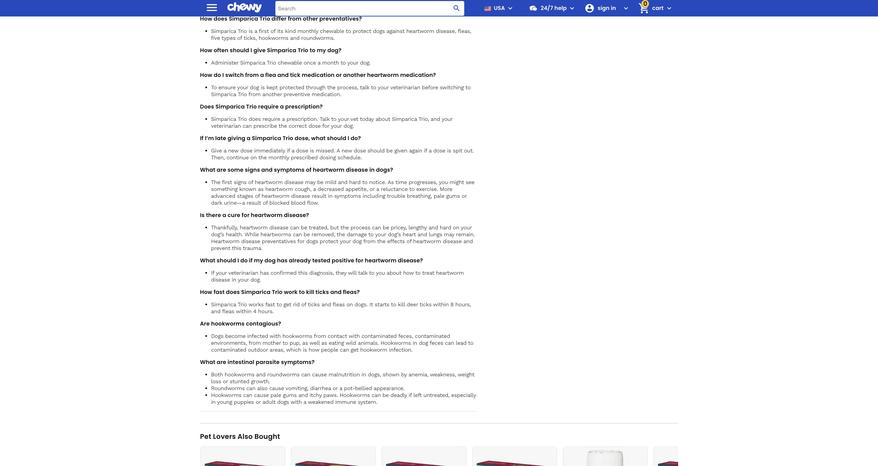 Task type: locate. For each thing, give the bounding box(es) containing it.
diagnosis,
[[309, 270, 334, 276]]

from
[[288, 15, 302, 23], [245, 71, 259, 79], [249, 91, 261, 97], [363, 238, 376, 244], [314, 333, 326, 339], [249, 340, 261, 346]]

2 vertical spatial does
[[226, 288, 240, 296]]

result up flow. on the top left
[[312, 193, 326, 199]]

a left pot-
[[340, 385, 342, 392]]

time
[[396, 179, 407, 185]]

lovers
[[213, 432, 236, 441]]

0 horizontal spatial cause
[[254, 392, 269, 398]]

1 are from the top
[[217, 166, 226, 174]]

new
[[228, 147, 239, 154], [342, 147, 352, 154]]

trio left dose,
[[283, 134, 293, 142]]

the down immediately
[[258, 154, 267, 161]]

be right cannot
[[364, 3, 370, 9]]

of right "rid" on the left
[[301, 301, 306, 308]]

chewy home image
[[227, 0, 262, 15]]

be inside "both hookworms and roundworms can cause malnutrition in dogs, shown by anemia, weakness, weight loss or stunted growth. roundworms can also cause vomiting, diarrhea or a pot-bellied appearance. hookworms can cause pale gums and itchy paws. hookworms can be deadly if left untreated, especially in young puppies or adult dogs with a weakened immune system."
[[383, 392, 389, 398]]

a inside simparica trio is a first of its kind monthly chewable to protect dogs against heartworm disease, fleas, five types of ticks, hookworms and roundworms.
[[254, 28, 257, 34]]

0 vertical spatial cause
[[312, 371, 327, 378]]

first
[[259, 28, 269, 34], [222, 179, 232, 185]]

for inside thankfully, heartworm disease can be treated, but the process can be pricey, lengthy and hard on your dog's health. while heartworms can be removed, the damage to your dog's heart and lungs may remain. heartworm disease preventatives for dogs protect your dog from the effects of heartworm disease and prevent this trauma.
[[298, 238, 305, 244]]

3 how from the top
[[200, 71, 212, 79]]

1 vertical spatial my
[[254, 256, 263, 264]]

0 horizontal spatial how
[[309, 346, 319, 353]]

another inside 'to ensure your dog is kept protected through the process, talk to your veterinarian before switching to simparica trio from another preventive medication.'
[[263, 91, 282, 97]]

1 horizontal spatial may
[[444, 231, 455, 238]]

simparica trio has only been approved for dogs and cannot be administered to cats.
[[211, 3, 425, 9]]

0 horizontal spatial may
[[305, 179, 316, 185]]

symptoms down prescribed
[[274, 166, 305, 174]]

areas,
[[270, 346, 285, 353]]

2 what from the top
[[200, 256, 215, 264]]

how up to
[[200, 71, 212, 79]]

only
[[259, 3, 270, 9]]

first inside simparica trio is a first of its kind monthly chewable to protect dogs against heartworm disease, fleas, five types of ticks, hookworms and roundworms.
[[259, 28, 269, 34]]

0 horizontal spatial has
[[249, 3, 258, 9]]

does for trio
[[249, 116, 261, 122]]

0 vertical spatial about
[[376, 116, 390, 122]]

hookworms up pup,
[[283, 333, 312, 339]]

and down immediately
[[261, 166, 273, 174]]

0 vertical spatial fleas
[[333, 301, 345, 308]]

about right today
[[376, 116, 390, 122]]

0 horizontal spatial gums
[[283, 392, 297, 398]]

disease up blood
[[291, 193, 310, 199]]

help
[[555, 4, 567, 12]]

also
[[257, 385, 268, 392]]

0 vertical spatial require
[[258, 103, 279, 110]]

2 horizontal spatial hookworms
[[381, 340, 411, 346]]

the left effects
[[377, 238, 386, 244]]

protect down removed,
[[320, 238, 338, 244]]

how down menu icon in the top of the page
[[200, 15, 212, 23]]

dogs become infected with hookworms from contact with contaminated feces, contaminated environments, from mother to pup, as well as eating wild animals. hookworms in dog feces can lead to contaminated outdoor areas, which is how people can get hookworm infection.
[[211, 333, 474, 353]]

hookworms up young on the left of page
[[211, 392, 242, 398]]

from down damage
[[363, 238, 376, 244]]

dogs right adult
[[277, 399, 289, 405]]

to right talk
[[331, 116, 337, 122]]

1 horizontal spatial dog.
[[344, 122, 354, 129]]

also
[[238, 432, 253, 441]]

can up system.
[[372, 392, 381, 398]]

in inside dogs become infected with hookworms from contact with contaminated feces, contaminated environments, from mother to pup, as well as eating wild animals. hookworms in dog feces can lead to contaminated outdoor areas, which is how people can get hookworm infection.
[[413, 340, 417, 346]]

again
[[409, 147, 422, 154]]

1 horizontal spatial fast
[[265, 301, 275, 308]]

1 vertical spatial may
[[444, 231, 455, 238]]

0 vertical spatial has
[[249, 3, 258, 9]]

0 vertical spatial dog.
[[360, 59, 371, 66]]

thankfully,
[[211, 224, 238, 231]]

does down menu icon in the top of the page
[[214, 15, 228, 23]]

hard inside the first signs of heartworm disease may be mild and hard to notice. as time progresses, you might see something known as heartworm cough, a decreased appetite, or a reluctance to exercise. more advanced stages of heartworm disease result in symptoms including trouble breathing, pale gums or dark urine—a result of blocked blood flow.
[[349, 179, 361, 185]]

trio left works
[[238, 301, 247, 308]]

0 vertical spatial result
[[312, 193, 326, 199]]

symptoms
[[274, 166, 305, 174], [334, 193, 361, 199]]

roundworms
[[211, 385, 245, 392]]

you inside the first signs of heartworm disease may be mild and hard to notice. as time progresses, you might see something known as heartworm cough, a decreased appetite, or a reluctance to exercise. more advanced stages of heartworm disease result in symptoms including trouble breathing, pale gums or dark urine—a result of blocked blood flow.
[[439, 179, 448, 185]]

1 horizontal spatial protect
[[353, 28, 371, 34]]

2 vertical spatial has
[[260, 270, 269, 276]]

if i'm late giving a simparica trio dose, what should i do?
[[200, 134, 361, 142]]

trio inside simparica trio is a first of its kind monthly chewable to protect dogs against heartworm disease, fleas, five types of ticks, hookworms and roundworms.
[[238, 28, 247, 34]]

get down 'wild'
[[351, 346, 359, 353]]

my down roundworms.
[[317, 46, 326, 54]]

treat
[[422, 270, 434, 276]]

chewable down preventatives?
[[320, 28, 344, 34]]

require for does
[[263, 116, 280, 122]]

0 vertical spatial this
[[232, 245, 241, 251]]

administer
[[211, 59, 239, 66]]

protect
[[353, 28, 371, 34], [320, 238, 338, 244]]

how left "often"
[[200, 46, 212, 54]]

disease,
[[436, 28, 456, 34]]

0 horizontal spatial as
[[258, 186, 264, 192]]

simparica trio is a first of its kind monthly chewable to protect dogs against heartworm disease, fleas, five types of ticks, hookworms and roundworms.
[[211, 28, 471, 41]]

contaminated up feces
[[415, 333, 450, 339]]

if inside if your veterinarian has confirmed this diagnosis, they will talk to you about how to treat heartworm disease in your dog.
[[211, 270, 214, 276]]

as up people on the left of the page
[[322, 340, 327, 346]]

health.
[[226, 231, 243, 238]]

paws.
[[323, 392, 338, 398]]

the up medication.
[[327, 84, 336, 91]]

does up are hookworms contagious?
[[226, 288, 240, 296]]

heartworm inside simparica trio is a first of its kind monthly chewable to protect dogs against heartworm disease, fleas, five types of ticks, hookworms and roundworms.
[[406, 28, 434, 34]]

eating
[[329, 340, 344, 346]]

talk
[[360, 84, 370, 91], [358, 270, 368, 276]]

remain.
[[456, 231, 475, 238]]

are for some
[[217, 166, 226, 174]]

fast
[[214, 288, 225, 296], [265, 301, 275, 308]]

get
[[284, 301, 291, 308], [351, 346, 359, 353]]

dogs inside thankfully, heartworm disease can be treated, but the process can be pricey, lengthy and hard on your dog's health. while heartworms can be removed, the damage to your dog's heart and lungs may remain. heartworm disease preventatives for dogs protect your dog from the effects of heartworm disease and prevent this trauma.
[[306, 238, 318, 244]]

i left give
[[251, 46, 252, 54]]

1 horizontal spatial on
[[347, 301, 353, 308]]

the
[[327, 84, 336, 91], [279, 122, 287, 129], [258, 154, 267, 161], [341, 224, 349, 231], [337, 231, 345, 238], [377, 238, 386, 244]]

is inside 'to ensure your dog is kept protected through the process, talk to your veterinarian before switching to simparica trio from another preventive medication.'
[[261, 84, 265, 91]]

cart link
[[636, 0, 664, 16]]

or
[[336, 71, 342, 79], [370, 186, 375, 192], [462, 193, 467, 199], [223, 378, 228, 385], [333, 385, 338, 392], [256, 399, 261, 405]]

of inside simparica trio works fast to get rid of ticks and fleas on dogs. it starts to kill deer ticks within 8 hours, and fleas within 4 hours.
[[301, 301, 306, 308]]

anemia,
[[409, 371, 429, 378]]

from right switch
[[245, 71, 259, 79]]

on inside simparica trio works fast to get rid of ticks and fleas on dogs. it starts to kill deer ticks within 8 hours, and fleas within 4 hours.
[[347, 301, 353, 308]]

2 vertical spatial veterinarian
[[228, 270, 258, 276]]

appetite,
[[346, 186, 368, 192]]

of inside thankfully, heartworm disease can be treated, but the process can be pricey, lengthy and hard on your dog's health. while heartworms can be removed, the damage to your dog's heart and lungs may remain. heartworm disease preventatives for dogs protect your dog from the effects of heartworm disease and prevent this trauma.
[[407, 238, 412, 244]]

trio inside 'to ensure your dog is kept protected through the process, talk to your veterinarian before switching to simparica trio from another preventive medication.'
[[238, 91, 247, 97]]

does inside simparica trio does require a prescription. talk to your vet today about simparica trio, and your veterinarian can prescribe the correct dose for your dog.
[[249, 116, 261, 122]]

for inside simparica trio does require a prescription. talk to your vet today about simparica trio, and your veterinarian can prescribe the correct dose for your dog.
[[322, 122, 329, 129]]

dogs,
[[368, 371, 381, 378]]

monthly up roundworms.
[[298, 28, 318, 34]]

1 horizontal spatial another
[[343, 71, 366, 79]]

0 vertical spatial pale
[[434, 193, 445, 199]]

this down already
[[298, 270, 308, 276]]

tick
[[290, 71, 301, 79]]

hookworms inside dogs become infected with hookworms from contact with contaminated feces, contaminated environments, from mother to pup, as well as eating wild animals. hookworms in dog feces can lead to contaminated outdoor areas, which is how people can get hookworm infection.
[[381, 340, 411, 346]]

dog's
[[211, 231, 224, 238], [388, 231, 401, 238]]

0 horizontal spatial pale
[[271, 392, 281, 398]]

1 horizontal spatial kill
[[398, 301, 405, 308]]

1 vertical spatial get
[[351, 346, 359, 353]]

1 vertical spatial fleas
[[222, 308, 234, 315]]

simparica trio chewable tablet for dogs, 2.8-5.5 lbs, (gold box), 6 chewable tablets (6-mos. supply) image
[[657, 450, 735, 466]]

protect inside thankfully, heartworm disease can be treated, but the process can be pricey, lengthy and hard on your dog's health. while heartworms can be removed, the damage to your dog's heart and lungs may remain. heartworm disease preventatives for dogs protect your dog from the effects of heartworm disease and prevent this trauma.
[[320, 238, 338, 244]]

0 horizontal spatial you
[[376, 270, 385, 276]]

heart
[[403, 231, 416, 238]]

1 horizontal spatial how
[[403, 270, 414, 276]]

infection.
[[389, 346, 413, 353]]

hookworms down its
[[259, 35, 289, 41]]

signs up known
[[234, 179, 247, 185]]

be left given in the left of the page
[[387, 147, 393, 154]]

0 horizontal spatial fleas
[[222, 308, 234, 315]]

1 vertical spatial do
[[240, 256, 248, 264]]

hookworm
[[360, 346, 387, 353]]

1 vertical spatial does
[[249, 116, 261, 122]]

a up prescribed
[[292, 147, 294, 154]]

1 vertical spatial within
[[236, 308, 252, 315]]

1 vertical spatial another
[[263, 91, 282, 97]]

help menu image
[[568, 4, 577, 12]]

may inside the first signs of heartworm disease may be mild and hard to notice. as time progresses, you might see something known as heartworm cough, a decreased appetite, or a reluctance to exercise. more advanced stages of heartworm disease result in symptoms including trouble breathing, pale gums or dark urine—a result of blocked blood flow.
[[305, 179, 316, 185]]

1 vertical spatial are
[[217, 358, 226, 366]]

1 vertical spatial kill
[[398, 301, 405, 308]]

simparica inside simparica trio works fast to get rid of ticks and fleas on dogs. it starts to kill deer ticks within 8 hours, and fleas within 4 hours.
[[211, 301, 236, 308]]

to
[[406, 3, 412, 9], [346, 28, 351, 34], [310, 46, 316, 54], [341, 59, 346, 66], [371, 84, 376, 91], [466, 84, 471, 91], [331, 116, 337, 122], [362, 179, 368, 185], [409, 186, 415, 192], [369, 231, 374, 238], [369, 270, 375, 276], [415, 270, 421, 276], [299, 288, 305, 296], [277, 301, 282, 308], [391, 301, 396, 308], [283, 340, 288, 346], [468, 340, 474, 346]]

protect inside simparica trio is a first of its kind monthly chewable to protect dogs against heartworm disease, fleas, five types of ticks, hookworms and roundworms.
[[353, 28, 371, 34]]

1 horizontal spatial you
[[439, 179, 448, 185]]

adult
[[263, 399, 276, 405]]

ticks down diagnosis,
[[316, 288, 329, 296]]

known
[[239, 186, 256, 192]]

require inside simparica trio does require a prescription. talk to your vet today about simparica trio, and your veterinarian can prescribe the correct dose for your dog.
[[263, 116, 280, 122]]

as right known
[[258, 186, 264, 192]]

disease down schedule.
[[346, 166, 368, 174]]

1 horizontal spatial with
[[291, 399, 302, 405]]

what for what are intestinal parasite symptoms?
[[200, 358, 215, 366]]

1 horizontal spatial has
[[260, 270, 269, 276]]

dose inside simparica trio does require a prescription. talk to your vet today about simparica trio, and your veterinarian can prescribe the correct dose for your dog.
[[309, 122, 321, 129]]

hookworms inside "both hookworms and roundworms can cause malnutrition in dogs, shown by anemia, weakness, weight loss or stunted growth. roundworms can also cause vomiting, diarrhea or a pot-bellied appearance. hookworms can cause pale gums and itchy paws. hookworms can be deadly if left untreated, especially in young puppies or adult dogs with a weakened immune system."
[[225, 371, 255, 378]]

1 horizontal spatial hookworms
[[340, 392, 370, 398]]

signs inside the first signs of heartworm disease may be mild and hard to notice. as time progresses, you might see something known as heartworm cough, a decreased appetite, or a reluctance to exercise. more advanced stages of heartworm disease result in symptoms including trouble breathing, pale gums or dark urine—a result of blocked blood flow.
[[234, 179, 247, 185]]

2 horizontal spatial as
[[322, 340, 327, 346]]

apoquel (oclacitinib) tablets for dogs, 5.4-mg, 1 tablet image
[[566, 450, 645, 466]]

2 how from the top
[[200, 46, 212, 54]]

how for how does simparica trio differ from other preventatives?
[[200, 15, 212, 23]]

do up to
[[214, 71, 221, 79]]

hours,
[[456, 301, 471, 308]]

chewable up 'tick'
[[278, 59, 302, 66]]

2 are from the top
[[217, 358, 226, 366]]

trio
[[238, 3, 247, 9], [260, 15, 270, 23], [238, 28, 247, 34], [298, 46, 309, 54], [267, 59, 276, 66], [238, 91, 247, 97], [246, 103, 257, 110], [238, 116, 247, 122], [283, 134, 293, 142], [272, 288, 283, 296], [238, 301, 247, 308]]

1 vertical spatial hard
[[440, 224, 451, 231]]

hookworms up 'infection.'
[[381, 340, 411, 346]]

it
[[370, 301, 373, 308]]

of down the heart
[[407, 238, 412, 244]]

1 horizontal spatial do
[[240, 256, 248, 264]]

how for how often should i give simparica trio to my dog?
[[200, 46, 212, 54]]

pricey,
[[391, 224, 407, 231]]

result
[[312, 193, 326, 199], [247, 199, 261, 206]]

0 vertical spatial how
[[403, 270, 414, 276]]

i
[[251, 46, 252, 54], [222, 71, 224, 79], [348, 134, 349, 142], [238, 256, 239, 264]]

about inside simparica trio does require a prescription. talk to your vet today about simparica trio, and your veterinarian can prescribe the correct dose for your dog.
[[376, 116, 390, 122]]

veterinarian
[[391, 84, 420, 91], [211, 122, 241, 129], [228, 270, 258, 276]]

of
[[271, 28, 276, 34], [237, 35, 242, 41], [306, 166, 312, 174], [248, 179, 253, 185], [255, 193, 260, 199], [263, 199, 268, 206], [407, 238, 412, 244], [301, 301, 306, 308]]

0 horizontal spatial dog.
[[251, 276, 261, 283]]

1 vertical spatial cause
[[269, 385, 284, 392]]

1 vertical spatial how
[[309, 346, 319, 353]]

1 vertical spatial veterinarian
[[211, 122, 241, 129]]

does for fast
[[226, 288, 240, 296]]

0 horizontal spatial monthly
[[269, 154, 289, 161]]

can inside simparica trio does require a prescription. talk to your vet today about simparica trio, and your veterinarian can prescribe the correct dose for your dog.
[[243, 122, 252, 129]]

trio up prescribe in the top of the page
[[246, 103, 257, 110]]

simparica inside 'to ensure your dog is kept protected through the process, talk to your veterinarian before switching to simparica trio from another preventive medication.'
[[211, 91, 236, 97]]

gums inside "both hookworms and roundworms can cause malnutrition in dogs, shown by anemia, weakness, weight loss or stunted growth. roundworms can also cause vomiting, diarrhea or a pot-bellied appearance. hookworms can cause pale gums and itchy paws. hookworms can be deadly if left untreated, especially in young puppies or adult dogs with a weakened immune system."
[[283, 392, 297, 398]]

0 vertical spatial talk
[[360, 84, 370, 91]]

a left 'cure'
[[223, 211, 226, 219]]

contaminated
[[362, 333, 397, 339], [415, 333, 450, 339], [211, 346, 246, 353]]

0 horizontal spatial hard
[[349, 179, 361, 185]]

system.
[[358, 399, 377, 405]]

dogs left against
[[373, 28, 385, 34]]

0 horizontal spatial symptoms
[[274, 166, 305, 174]]

cause down also
[[254, 392, 269, 398]]

0 horizontal spatial protect
[[320, 238, 338, 244]]

1 what from the top
[[200, 166, 215, 174]]

1 vertical spatial this
[[298, 270, 308, 276]]

has left only
[[249, 3, 258, 9]]

0 horizontal spatial chewable
[[278, 59, 302, 66]]

dogs
[[211, 333, 224, 339]]

0 vertical spatial on
[[251, 154, 257, 161]]

my
[[317, 46, 326, 54], [254, 256, 263, 264]]

be left the pricey,
[[383, 224, 389, 231]]

and
[[333, 3, 343, 9], [290, 35, 300, 41], [278, 71, 289, 79], [431, 116, 440, 122], [261, 166, 273, 174], [338, 179, 348, 185], [429, 224, 438, 231], [418, 231, 427, 238], [464, 238, 473, 244], [330, 288, 342, 296], [322, 301, 331, 308], [211, 308, 221, 315], [256, 371, 266, 378], [299, 392, 308, 398]]

or left adult
[[256, 399, 261, 405]]

1 vertical spatial disease?
[[398, 256, 423, 264]]

hard up the lungs
[[440, 224, 451, 231]]

1 horizontal spatial disease?
[[398, 256, 423, 264]]

kill right work
[[306, 288, 314, 296]]

1 horizontal spatial symptoms
[[334, 193, 361, 199]]

1 horizontal spatial result
[[312, 193, 326, 199]]

0 vertical spatial fast
[[214, 288, 225, 296]]

1 horizontal spatial pale
[[434, 193, 445, 199]]

the inside give a new dose immediately if a dose is missed. a new dose should be given again if a dose is spit out. then, continue on the monthly prescribed dosing schedule.
[[258, 154, 267, 161]]

is right which
[[303, 346, 307, 353]]

24/7 help
[[541, 4, 567, 12]]

4 how from the top
[[200, 288, 212, 296]]

your
[[348, 59, 359, 66], [237, 84, 248, 91], [378, 84, 389, 91], [338, 116, 349, 122], [442, 116, 453, 122], [331, 122, 342, 129], [461, 224, 472, 231], [375, 231, 386, 238], [340, 238, 351, 244], [216, 270, 227, 276], [238, 276, 249, 283]]

hookworms down pot-
[[340, 392, 370, 398]]

1 vertical spatial on
[[453, 224, 459, 231]]

be down "treated,"
[[304, 231, 310, 238]]

in inside the first signs of heartworm disease may be mild and hard to notice. as time progresses, you might see something known as heartworm cough, a decreased appetite, or a reluctance to exercise. more advanced stages of heartworm disease result in symptoms including trouble breathing, pale gums or dark urine—a result of blocked blood flow.
[[328, 193, 333, 199]]

how inside dogs become infected with hookworms from contact with contaminated feces, contaminated environments, from mother to pup, as well as eating wild animals. hookworms in dog feces can lead to contaminated outdoor areas, which is how people can get hookworm infection.
[[309, 346, 319, 353]]

menu image
[[507, 4, 515, 12]]

1 vertical spatial pale
[[271, 392, 281, 398]]

dog. inside if your veterinarian has confirmed this diagnosis, they will talk to you about how to treat heartworm disease in your dog.
[[251, 276, 261, 283]]

0 horizontal spatial disease?
[[284, 211, 309, 219]]

giving
[[228, 134, 245, 142]]

contaminated down environments,
[[211, 346, 246, 353]]

1 dog's from the left
[[211, 231, 224, 238]]

3 what from the top
[[200, 358, 215, 366]]

another down kept
[[263, 91, 282, 97]]

can up "giving" at top
[[243, 122, 252, 129]]

and inside the first signs of heartworm disease may be mild and hard to notice. as time progresses, you might see something known as heartworm cough, a decreased appetite, or a reluctance to exercise. more advanced stages of heartworm disease result in symptoms including trouble breathing, pale gums or dark urine—a result of blocked blood flow.
[[338, 179, 348, 185]]

chewable inside simparica trio is a first of its kind monthly chewable to protect dogs against heartworm disease, fleas, five types of ticks, hookworms and roundworms.
[[320, 28, 344, 34]]

fleas?
[[343, 288, 360, 296]]

1 horizontal spatial get
[[351, 346, 359, 353]]

1 horizontal spatial first
[[259, 28, 269, 34]]

0 horizontal spatial new
[[228, 147, 239, 154]]

as inside the first signs of heartworm disease may be mild and hard to notice. as time progresses, you might see something known as heartworm cough, a decreased appetite, or a reluctance to exercise. more advanced stages of heartworm disease result in symptoms including trouble breathing, pale gums or dark urine—a result of blocked blood flow.
[[258, 186, 264, 192]]

trio inside simparica trio does require a prescription. talk to your vet today about simparica trio, and your veterinarian can prescribe the correct dose for your dog.
[[238, 116, 247, 122]]

pot-
[[344, 385, 355, 392]]

1 vertical spatial require
[[263, 116, 280, 122]]

approved
[[286, 3, 309, 9]]

0 vertical spatial protect
[[353, 28, 371, 34]]

trio up ticks,
[[238, 28, 247, 34]]

1 horizontal spatial cause
[[269, 385, 284, 392]]

fast inside simparica trio works fast to get rid of ticks and fleas on dogs. it starts to kill deer ticks within 8 hours, and fleas within 4 hours.
[[265, 301, 275, 308]]

0 vertical spatial you
[[439, 179, 448, 185]]

how for how do i switch from a flea and tick medication or another heartworm medication?
[[200, 71, 212, 79]]

ticks right "rid" on the left
[[308, 301, 320, 308]]

hard up the appetite,
[[349, 179, 361, 185]]

talk inside 'to ensure your dog is kept protected through the process, talk to your veterinarian before switching to simparica trio from another preventive medication.'
[[360, 84, 370, 91]]

1 how from the top
[[200, 15, 212, 23]]

this down "heartworm"
[[232, 245, 241, 251]]

1 new from the left
[[228, 147, 239, 154]]

cause
[[312, 371, 327, 378], [269, 385, 284, 392], [254, 392, 269, 398]]

0 horizontal spatial if
[[200, 134, 204, 142]]

removed,
[[312, 231, 335, 238]]

damage
[[347, 231, 367, 238]]

given
[[395, 147, 408, 154]]

should down prevent
[[217, 256, 236, 264]]

how down well
[[309, 346, 319, 353]]

heartworm
[[406, 28, 434, 34], [367, 71, 399, 79], [313, 166, 345, 174], [255, 179, 283, 185], [265, 186, 293, 192], [262, 193, 290, 199], [251, 211, 283, 219], [240, 224, 268, 231], [413, 238, 441, 244], [365, 256, 397, 264], [436, 270, 464, 276]]

what are some signs and symptoms of heartworm disease in dogs?
[[200, 166, 393, 174]]

1 vertical spatial symptoms
[[334, 193, 361, 199]]

if left left
[[409, 392, 412, 398]]

has up the confirmed
[[277, 256, 288, 264]]

if left i'm
[[200, 134, 204, 142]]

0 horizontal spatial kill
[[306, 288, 314, 296]]

1 vertical spatial talk
[[358, 270, 368, 276]]

outdoor
[[248, 346, 268, 353]]

1 vertical spatial gums
[[283, 392, 297, 398]]

new up schedule.
[[342, 147, 352, 154]]

loss
[[211, 378, 221, 385]]

cause up diarrhea
[[312, 371, 327, 378]]

cart menu image
[[665, 4, 674, 12]]

pale
[[434, 193, 445, 199], [271, 392, 281, 398]]

a right again
[[429, 147, 432, 154]]

to right the process,
[[371, 84, 376, 91]]

see
[[466, 179, 475, 185]]

by
[[401, 371, 407, 378]]

been
[[271, 3, 284, 9]]

items image
[[638, 2, 650, 14]]

other
[[303, 15, 318, 23]]

what
[[311, 134, 326, 142]]

2 vertical spatial cause
[[254, 392, 269, 398]]

trio up "giving" at top
[[238, 116, 247, 122]]

become
[[225, 333, 246, 339]]

fleas down the "fleas?"
[[333, 301, 345, 308]]

gums inside the first signs of heartworm disease may be mild and hard to notice. as time progresses, you might see something known as heartworm cough, a decreased appetite, or a reluctance to exercise. more advanced stages of heartworm disease result in symptoms including trouble breathing, pale gums or dark urine—a result of blocked blood flow.
[[446, 193, 460, 199]]

1 vertical spatial protect
[[320, 238, 338, 244]]

1 horizontal spatial within
[[433, 301, 449, 308]]

dog's up effects
[[388, 231, 401, 238]]

on inside give a new dose immediately if a dose is missed. a new dose should be given again if a dose is spit out. then, continue on the monthly prescribed dosing schedule.
[[251, 154, 257, 161]]

you right the will
[[376, 270, 385, 276]]

ticks for kill
[[316, 288, 329, 296]]

cannot
[[344, 3, 362, 9]]

1 horizontal spatial hard
[[440, 224, 451, 231]]

be left "treated,"
[[301, 224, 307, 231]]

1 horizontal spatial new
[[342, 147, 352, 154]]

may
[[305, 179, 316, 185], [444, 231, 455, 238]]

2 vertical spatial on
[[347, 301, 353, 308]]

1 vertical spatial you
[[376, 270, 385, 276]]

be inside the first signs of heartworm disease may be mild and hard to notice. as time progresses, you might see something known as heartworm cough, a decreased appetite, or a reluctance to exercise. more advanced stages of heartworm disease result in symptoms including trouble breathing, pale gums or dark urine—a result of blocked blood flow.
[[317, 179, 324, 185]]

a inside simparica trio does require a prescription. talk to your vet today about simparica trio, and your veterinarian can prescribe the correct dose for your dog.
[[282, 116, 285, 122]]

pale down more
[[434, 193, 445, 199]]

menu image
[[205, 1, 219, 14]]

the right but
[[341, 224, 349, 231]]

0 horizontal spatial on
[[251, 154, 257, 161]]

administered
[[372, 3, 405, 9]]

effects
[[387, 238, 405, 244]]

from down infected
[[249, 340, 261, 346]]

within left 8
[[433, 301, 449, 308]]

should inside give a new dose immediately if a dose is missed. a new dose should be given again if a dose is spit out. then, continue on the monthly prescribed dosing schedule.
[[368, 147, 385, 154]]

1 vertical spatial if
[[211, 270, 214, 276]]

2 vertical spatial dog.
[[251, 276, 261, 283]]

itchy
[[310, 392, 322, 398]]

exercise.
[[416, 186, 438, 192]]

list
[[200, 446, 739, 466]]

as left well
[[302, 340, 308, 346]]

0 horizontal spatial within
[[236, 308, 252, 315]]



Task type: describe. For each thing, give the bounding box(es) containing it.
get inside dogs become infected with hookworms from contact with contaminated feces, contaminated environments, from mother to pup, as well as eating wild animals. hookworms in dog feces can lead to contaminated outdoor areas, which is how people can get hookworm infection.
[[351, 346, 359, 353]]

0 vertical spatial does
[[214, 15, 228, 23]]

what for what are some signs and symptoms of heartworm disease in dogs?
[[200, 166, 215, 174]]

dogs up preventatives?
[[320, 3, 331, 9]]

dark
[[211, 199, 222, 206]]

are hookworms contagious?
[[200, 320, 281, 328]]

and inside simparica trio does require a prescription. talk to your vet today about simparica trio, and your veterinarian can prescribe the correct dose for your dog.
[[431, 116, 440, 122]]

and down remain.
[[464, 238, 473, 244]]

if down "if i'm late giving a simparica trio dose, what should i do?"
[[287, 147, 290, 154]]

simparica inside simparica trio is a first of its kind monthly chewable to protect dogs against heartworm disease, fleas, five types of ticks, hookworms and roundworms.
[[211, 28, 236, 34]]

simparica trio chewable tablet for dogs, 22.1-44.0 lbs, (teal box), 6 chewable tablets (6-mos. supply) image
[[204, 450, 282, 466]]

0 vertical spatial disease?
[[284, 211, 309, 219]]

the
[[211, 179, 220, 185]]

trio left only
[[238, 3, 247, 9]]

simparica trio works fast to get rid of ticks and fleas on dogs. it starts to kill deer ticks within 8 hours, and fleas within 4 hours.
[[211, 301, 471, 315]]

of left ticks,
[[237, 35, 242, 41]]

usa button
[[482, 0, 515, 16]]

untreated,
[[424, 392, 450, 398]]

can down 'wild'
[[340, 346, 349, 353]]

a
[[337, 147, 340, 154]]

are for intestinal
[[217, 358, 226, 366]]

and down lengthy
[[418, 231, 427, 238]]

diarrhea
[[310, 385, 331, 392]]

veterinarian inside simparica trio does require a prescription. talk to your vet today about simparica trio, and your veterinarian can prescribe the correct dose for your dog.
[[211, 122, 241, 129]]

trio down only
[[260, 15, 270, 23]]

trio inside simparica trio works fast to get rid of ticks and fleas on dogs. it starts to kill deer ticks within 8 hours, and fleas within 4 hours.
[[238, 301, 247, 308]]

is
[[200, 211, 205, 219]]

thankfully, heartworm disease can be treated, but the process can be pricey, lengthy and hard on your dog's health. while heartworms can be removed, the damage to your dog's heart and lungs may remain. heartworm disease preventatives for dogs protect your dog from the effects of heartworm disease and prevent this trauma.
[[211, 224, 475, 251]]

get inside simparica trio works fast to get rid of ticks and fleas on dogs. it starts to kill deer ticks within 8 hours, and fleas within 4 hours.
[[284, 301, 291, 308]]

a right "giving" at top
[[247, 134, 251, 142]]

give
[[211, 147, 222, 154]]

heartworms
[[261, 231, 291, 238]]

there
[[206, 211, 221, 219]]

fleas,
[[458, 28, 471, 34]]

trouble
[[387, 193, 405, 199]]

account menu image
[[622, 4, 631, 12]]

0 vertical spatial another
[[343, 71, 366, 79]]

0 vertical spatial within
[[433, 301, 449, 308]]

through
[[306, 84, 326, 91]]

or down month
[[336, 71, 342, 79]]

2 horizontal spatial contaminated
[[415, 333, 450, 339]]

cough,
[[295, 186, 312, 192]]

or up the "roundworms"
[[223, 378, 228, 385]]

can right process
[[372, 224, 381, 231]]

hookworms inside simparica trio is a first of its kind monthly chewable to protect dogs against heartworm disease, fleas, five types of ticks, hookworms and roundworms.
[[259, 35, 289, 41]]

talk
[[320, 116, 330, 122]]

should down ticks,
[[230, 46, 249, 54]]

can up heartworms
[[290, 224, 299, 231]]

simparica trio chewable tablet for dogs, 5.6-11.0 lbs, (purple box), 6 chewable tablets (6-mos. supply) image
[[385, 450, 463, 466]]

or down see
[[462, 193, 467, 199]]

can up puppies
[[243, 392, 252, 398]]

how for how fast does simparica trio work to kill ticks and fleas?
[[200, 288, 212, 296]]

how fast does simparica trio work to kill ticks and fleas?
[[200, 288, 360, 296]]

vet
[[351, 116, 358, 122]]

Product search field
[[275, 1, 465, 16]]

is left spit
[[447, 147, 451, 154]]

starts
[[375, 301, 390, 308]]

treated,
[[309, 224, 329, 231]]

disease inside if your veterinarian has confirmed this diagnosis, they will talk to you about how to treat heartworm disease in your dog.
[[211, 276, 230, 283]]

be inside give a new dose immediately if a dose is missed. a new dose should be given again if a dose is spit out. then, continue on the monthly prescribed dosing schedule.
[[387, 147, 393, 154]]

wild
[[346, 340, 356, 346]]

dog. inside simparica trio does require a prescription. talk to your vet today about simparica trio, and your veterinarian can prescribe the correct dose for your dog.
[[344, 122, 354, 129]]

0 horizontal spatial fast
[[214, 288, 225, 296]]

decreased
[[318, 186, 344, 192]]

if your veterinarian has confirmed this diagnosis, they will talk to you about how to treat heartworm disease in your dog.
[[211, 270, 464, 283]]

medication.
[[312, 91, 341, 97]]

for right 'cure'
[[242, 211, 250, 219]]

are
[[200, 320, 210, 328]]

1 horizontal spatial contaminated
[[362, 333, 397, 339]]

disease up heartworms
[[269, 224, 289, 231]]

0 horizontal spatial hookworms
[[211, 392, 242, 398]]

symptoms?
[[281, 358, 315, 366]]

switching
[[440, 84, 464, 91]]

simparica trio chewable tablet for dogs, 44.1-88 lbs, (green box), 6 chewable tablets (6-mos. supply) image
[[294, 450, 373, 466]]

how often should i give simparica trio to my dog?
[[200, 46, 342, 54]]

or up paws.
[[333, 385, 338, 392]]

types
[[222, 35, 236, 41]]

growth.
[[251, 378, 270, 385]]

what should i do if my dog has already tested positive for heartworm disease?
[[200, 256, 423, 264]]

and left the "fleas?"
[[330, 288, 342, 296]]

first inside the first signs of heartworm disease may be mild and hard to notice. as time progresses, you might see something known as heartworm cough, a decreased appetite, or a reluctance to exercise. more advanced stages of heartworm disease result in symptoms including trouble breathing, pale gums or dark urine—a result of blocked blood flow.
[[222, 179, 232, 185]]

prevent
[[211, 245, 230, 251]]

may inside thankfully, heartworm disease can be treated, but the process can be pricey, lengthy and hard on your dog's health. while heartworms can be removed, the damage to your dog's heart and lungs may remain. heartworm disease preventatives for dogs protect your dog from the effects of heartworm disease and prevent this trauma.
[[444, 231, 455, 238]]

its
[[277, 28, 283, 34]]

0 vertical spatial symptoms
[[274, 166, 305, 174]]

if down 'trauma.'
[[249, 256, 253, 264]]

1 horizontal spatial my
[[317, 46, 326, 54]]

monthly inside simparica trio is a first of its kind monthly chewable to protect dogs against heartworm disease, fleas, five types of ticks, hookworms and roundworms.
[[298, 28, 318, 34]]

dog inside thankfully, heartworm disease can be treated, but the process can be pricey, lengthy and hard on your dog's health. while heartworms can be removed, the damage to your dog's heart and lungs may remain. heartworm disease preventatives for dogs protect your dog from the effects of heartworm disease and prevent this trauma.
[[353, 238, 362, 244]]

this inside thankfully, heartworm disease can be treated, but the process can be pricey, lengthy and hard on your dog's health. while heartworms can be removed, the damage to your dog's heart and lungs may remain. heartworm disease preventatives for dogs protect your dog from the effects of heartworm disease and prevent this trauma.
[[232, 245, 241, 251]]

does
[[200, 103, 214, 110]]

to inside simparica trio does require a prescription. talk to your vet today about simparica trio, and your veterinarian can prescribe the correct dose for your dog.
[[331, 116, 337, 122]]

require for trio
[[258, 103, 279, 110]]

can up preventatives
[[293, 231, 302, 238]]

if for if your veterinarian has confirmed this diagnosis, they will talk to you about how to treat heartworm disease in your dog.
[[211, 270, 214, 276]]

blocked
[[269, 199, 289, 206]]

to up once at left
[[310, 46, 316, 54]]

a down notice.
[[376, 186, 379, 192]]

and right "rid" on the left
[[322, 301, 331, 308]]

to up the appetite,
[[362, 179, 368, 185]]

bought
[[255, 432, 280, 441]]

you inside if your veterinarian has confirmed this diagnosis, they will talk to you about how to treat heartworm disease in your dog.
[[376, 270, 385, 276]]

lengthy
[[409, 224, 427, 231]]

chewy support image
[[529, 4, 538, 13]]

to right lead
[[468, 340, 474, 346]]

medication?
[[400, 71, 436, 79]]

4
[[253, 308, 257, 315]]

ticks,
[[244, 35, 257, 41]]

can left lead
[[445, 340, 454, 346]]

about inside if your veterinarian has confirmed this diagnosis, they will talk to you about how to treat heartworm disease in your dog.
[[387, 270, 402, 276]]

and inside simparica trio is a first of its kind monthly chewable to protect dogs against heartworm disease, fleas, five types of ticks, hookworms and roundworms.
[[290, 35, 300, 41]]

medication
[[302, 71, 335, 79]]

can left also
[[246, 385, 256, 392]]

a right give
[[224, 147, 226, 154]]

dose up prescribed
[[296, 147, 308, 154]]

to left pup,
[[283, 340, 288, 346]]

pale inside the first signs of heartworm disease may be mild and hard to notice. as time progresses, you might see something known as heartworm cough, a decreased appetite, or a reluctance to exercise. more advanced stages of heartworm disease result in symptoms including trouble breathing, pale gums or dark urine—a result of blocked blood flow.
[[434, 193, 445, 199]]

is inside simparica trio is a first of its kind monthly chewable to protect dogs against heartworm disease, fleas, five types of ticks, hookworms and roundworms.
[[249, 28, 253, 34]]

dose up continue
[[240, 147, 253, 154]]

blood
[[291, 199, 306, 206]]

to right the will
[[369, 270, 375, 276]]

to left cats.
[[406, 3, 412, 9]]

hookworms up the become
[[211, 320, 245, 328]]

work
[[284, 288, 298, 296]]

0 vertical spatial signs
[[245, 166, 260, 174]]

and up dogs
[[211, 308, 221, 315]]

from inside thankfully, heartworm disease can be treated, but the process can be pricey, lengthy and hard on your dog's health. while heartworms can be removed, the damage to your dog's heart and lungs may remain. heartworm disease preventatives for dogs protect your dog from the effects of heartworm disease and prevent this trauma.
[[363, 238, 376, 244]]

ticks right deer
[[420, 301, 432, 308]]

trio,
[[419, 116, 429, 122]]

or up including
[[370, 186, 375, 192]]

feces
[[430, 340, 443, 346]]

the inside simparica trio does require a prescription. talk to your vet today about simparica trio, and your veterinarian can prescribe the correct dose for your dog.
[[279, 122, 287, 129]]

1 horizontal spatial as
[[302, 340, 308, 346]]

has inside if your veterinarian has confirmed this diagnosis, they will talk to you about how to treat heartworm disease in your dog.
[[260, 270, 269, 276]]

1 horizontal spatial fleas
[[333, 301, 345, 308]]

often
[[214, 46, 229, 54]]

which
[[286, 346, 301, 353]]

to inside thankfully, heartworm disease can be treated, but the process can be pricey, lengthy and hard on your dog's health. while heartworms can be removed, the damage to your dog's heart and lungs may remain. heartworm disease preventatives for dogs protect your dog from the effects of heartworm disease and prevent this trauma.
[[369, 231, 374, 238]]

dog up the confirmed
[[265, 256, 276, 264]]

and left 'tick'
[[278, 71, 289, 79]]

from up well
[[314, 333, 326, 339]]

i left switch
[[222, 71, 224, 79]]

switch
[[225, 71, 244, 79]]

dosing
[[320, 154, 336, 161]]

young
[[217, 399, 232, 405]]

in inside if your veterinarian has confirmed this diagnosis, they will talk to you about how to treat heartworm disease in your dog.
[[232, 276, 236, 283]]

submit search image
[[453, 4, 461, 12]]

of down prescribed
[[306, 166, 312, 174]]

the down but
[[337, 231, 345, 238]]

prescribed
[[291, 154, 318, 161]]

preventatives
[[262, 238, 296, 244]]

from inside 'to ensure your dog is kept protected through the process, talk to your veterinarian before switching to simparica trio from another preventive medication.'
[[249, 91, 261, 97]]

five
[[211, 35, 220, 41]]

appearance.
[[374, 385, 405, 392]]

0 vertical spatial kill
[[306, 288, 314, 296]]

a right once at left
[[318, 59, 321, 66]]

a left flea on the top left of the page
[[260, 71, 264, 79]]

i'm
[[205, 134, 214, 142]]

i left do?
[[348, 134, 349, 142]]

of left its
[[271, 28, 276, 34]]

dog inside dogs become infected with hookworms from contact with contaminated feces, contaminated environments, from mother to pup, as well as eating wild animals. hookworms in dog feces can lead to contaminated outdoor areas, which is how people can get hookworm infection.
[[419, 340, 428, 346]]

to down how fast does simparica trio work to kill ticks and fleas?
[[277, 301, 282, 308]]

protected
[[280, 84, 304, 91]]

is up prescribed
[[310, 147, 314, 154]]

a down vomiting,
[[304, 399, 306, 405]]

trio up once at left
[[298, 46, 309, 54]]

how inside if your veterinarian has confirmed this diagnosis, they will talk to you about how to treat heartworm disease in your dog.
[[403, 270, 414, 276]]

if inside "both hookworms and roundworms can cause malnutrition in dogs, shown by anemia, weakness, weight loss or stunted growth. roundworms can also cause vomiting, diarrhea or a pot-bellied appearance. hookworms can cause pale gums and itchy paws. hookworms can be deadly if left untreated, especially in young puppies or adult dogs with a weakened immune system."
[[409, 392, 412, 398]]

if for if i'm late giving a simparica trio dose, what should i do?
[[200, 134, 204, 142]]

with inside "both hookworms and roundworms can cause malnutrition in dogs, shown by anemia, weakness, weight loss or stunted growth. roundworms can also cause vomiting, diarrhea or a pot-bellied appearance. hookworms can cause pale gums and itchy paws. hookworms can be deadly if left untreated, especially in young puppies or adult dogs with a weakened immune system."
[[291, 399, 302, 405]]

to right work
[[299, 288, 305, 296]]

0 horizontal spatial result
[[247, 199, 261, 206]]

from down the approved
[[288, 15, 302, 23]]

monthly inside give a new dose immediately if a dose is missed. a new dose should be given again if a dose is spit out. then, continue on the monthly prescribed dosing schedule.
[[269, 154, 289, 161]]

process
[[351, 224, 370, 231]]

symptoms inside the first signs of heartworm disease may be mild and hard to notice. as time progresses, you might see something known as heartworm cough, a decreased appetite, or a reluctance to exercise. more advanced stages of heartworm disease result in symptoms including trouble breathing, pale gums or dark urine—a result of blocked blood flow.
[[334, 193, 361, 199]]

to ensure your dog is kept protected through the process, talk to your veterinarian before switching to simparica trio from another preventive medication.
[[211, 84, 471, 97]]

veterinarian inside if your veterinarian has confirmed this diagnosis, they will talk to you about how to treat heartworm disease in your dog.
[[228, 270, 258, 276]]

prescription.
[[287, 116, 318, 122]]

this inside if your veterinarian has confirmed this diagnosis, they will talk to you about how to treat heartworm disease in your dog.
[[298, 270, 308, 276]]

heartworm
[[211, 238, 240, 244]]

give a new dose immediately if a dose is missed. a new dose should be given again if a dose is spit out. then, continue on the monthly prescribed dosing schedule.
[[211, 147, 474, 161]]

2 horizontal spatial cause
[[312, 371, 327, 378]]

if right again
[[424, 147, 427, 154]]

i down "heartworm"
[[238, 256, 239, 264]]

process,
[[337, 84, 358, 91]]

a right cough, at the top of the page
[[313, 186, 316, 192]]

progresses,
[[409, 179, 437, 185]]

they
[[336, 270, 346, 276]]

for up the will
[[356, 256, 364, 264]]

dose left spit
[[433, 147, 446, 154]]

does simparica trio require a prescription?
[[200, 103, 323, 110]]

on inside thankfully, heartworm disease can be treated, but the process can be pricey, lengthy and hard on your dog's health. while heartworms can be removed, the damage to your dog's heart and lungs may remain. heartworm disease preventatives for dogs protect your dog from the effects of heartworm disease and prevent this trauma.
[[453, 224, 459, 231]]

talk inside if your veterinarian has confirmed this diagnosis, they will talk to you about how to treat heartworm disease in your dog.
[[358, 270, 368, 276]]

sign
[[598, 4, 610, 12]]

dogs inside "both hookworms and roundworms can cause malnutrition in dogs, shown by anemia, weakness, weight loss or stunted growth. roundworms can also cause vomiting, diarrhea or a pot-bellied appearance. hookworms can cause pale gums and itchy paws. hookworms can be deadly if left untreated, especially in young puppies or adult dogs with a weakened immune system."
[[277, 399, 289, 405]]

vomiting,
[[286, 385, 309, 392]]

disease down remain.
[[443, 238, 462, 244]]

dogs inside simparica trio is a first of its kind monthly chewable to protect dogs against heartworm disease, fleas, five types of ticks, hookworms and roundworms.
[[373, 28, 385, 34]]

the inside 'to ensure your dog is kept protected through the process, talk to your veterinarian before switching to simparica trio from another preventive medication.'
[[327, 84, 336, 91]]

0 horizontal spatial my
[[254, 256, 263, 264]]

hookworms inside dogs become infected with hookworms from contact with contaminated feces, contaminated environments, from mother to pup, as well as eating wild animals. hookworms in dog feces can lead to contaminated outdoor areas, which is how people can get hookworm infection.
[[283, 333, 312, 339]]

1 vertical spatial has
[[277, 256, 288, 264]]

while
[[245, 231, 259, 238]]

kind
[[285, 28, 296, 34]]

of down known
[[255, 193, 260, 199]]

in
[[611, 4, 616, 12]]

immediately
[[254, 147, 285, 154]]

then,
[[211, 154, 225, 161]]

dog inside 'to ensure your dog is kept protected through the process, talk to your veterinarian before switching to simparica trio from another preventive medication.'
[[250, 84, 259, 91]]

1 vertical spatial chewable
[[278, 59, 302, 66]]

veterinarian inside 'to ensure your dog is kept protected through the process, talk to your veterinarian before switching to simparica trio from another preventive medication.'
[[391, 84, 420, 91]]

how do i switch from a flea and tick medication or another heartworm medication?
[[200, 71, 436, 79]]

intestinal
[[228, 358, 254, 366]]

cart
[[653, 4, 664, 12]]

to inside simparica trio is a first of its kind monthly chewable to protect dogs against heartworm disease, fleas, five types of ticks, hookworms and roundworms.
[[346, 28, 351, 34]]

0 horizontal spatial contaminated
[[211, 346, 246, 353]]

disease up cough, at the top of the page
[[284, 179, 303, 185]]

immune
[[335, 399, 356, 405]]

month
[[322, 59, 339, 66]]

and up growth.
[[256, 371, 266, 378]]

and down vomiting,
[[299, 392, 308, 398]]

0 horizontal spatial with
[[270, 333, 281, 339]]

hard inside thankfully, heartworm disease can be treated, but the process can be pricey, lengthy and hard on your dog's health. while heartworms can be removed, the damage to your dog's heart and lungs may remain. heartworm disease preventatives for dogs protect your dog from the effects of heartworm disease and prevent this trauma.
[[440, 224, 451, 231]]

to left treat
[[415, 270, 421, 276]]

a down preventive on the left top of the page
[[280, 103, 284, 110]]

to right switching
[[466, 84, 471, 91]]

8
[[451, 301, 454, 308]]

ticks for of
[[308, 301, 320, 308]]

trio left work
[[272, 288, 283, 296]]

to right starts
[[391, 301, 396, 308]]

and up the lungs
[[429, 224, 438, 231]]

heartworm inside if your veterinarian has confirmed this diagnosis, they will talk to you about how to treat heartworm disease in your dog.
[[436, 270, 464, 276]]

Search text field
[[275, 1, 465, 16]]

2 new from the left
[[342, 147, 352, 154]]

and up preventatives?
[[333, 3, 343, 9]]

is inside dogs become infected with hookworms from contact with contaminated feces, contaminated environments, from mother to pup, as well as eating wild animals. hookworms in dog feces can lead to contaminated outdoor areas, which is how people can get hookworm infection.
[[303, 346, 307, 353]]

kill inside simparica trio works fast to get rid of ticks and fleas on dogs. it starts to kill deer ticks within 8 hours, and fleas within 4 hours.
[[398, 301, 405, 308]]

trauma.
[[243, 245, 263, 251]]

should up a
[[327, 134, 346, 142]]

animals.
[[358, 340, 379, 346]]

both hookworms and roundworms can cause malnutrition in dogs, shown by anemia, weakness, weight loss or stunted growth. roundworms can also cause vomiting, diarrhea or a pot-bellied appearance. hookworms can cause pale gums and itchy paws. hookworms can be deadly if left untreated, especially in young puppies or adult dogs with a weakened immune system.
[[211, 371, 476, 405]]

0 horizontal spatial do
[[214, 71, 221, 79]]

2 dog's from the left
[[388, 231, 401, 238]]

2 horizontal spatial with
[[349, 333, 360, 339]]

puppies
[[234, 399, 254, 405]]

of up known
[[248, 179, 253, 185]]

dose up schedule.
[[354, 147, 366, 154]]

to up breathing,
[[409, 186, 415, 192]]

dose,
[[295, 134, 310, 142]]

trio down "how often should i give simparica trio to my dog?"
[[267, 59, 276, 66]]

pale inside "both hookworms and roundworms can cause malnutrition in dogs, shown by anemia, weakness, weight loss or stunted growth. roundworms can also cause vomiting, diarrhea or a pot-bellied appearance. hookworms can cause pale gums and itchy paws. hookworms can be deadly if left untreated, especially in young puppies or adult dogs with a weakened immune system."
[[271, 392, 281, 398]]

simparica trio chewable tablet for dogs, 88.1-132.0 lbs, (brown box), 6 chewable tablets (6-mos. supply) image
[[476, 450, 554, 466]]

disease down while
[[241, 238, 260, 244]]

what for what should i do if my dog has already tested positive for heartworm disease?
[[200, 256, 215, 264]]

can down symptoms?
[[301, 371, 310, 378]]



Task type: vqa. For each thing, say whether or not it's contained in the screenshot.
add associated with Frisco Ceramic Water Dog & Cat Bowl with Wood Base, 4 cup
no



